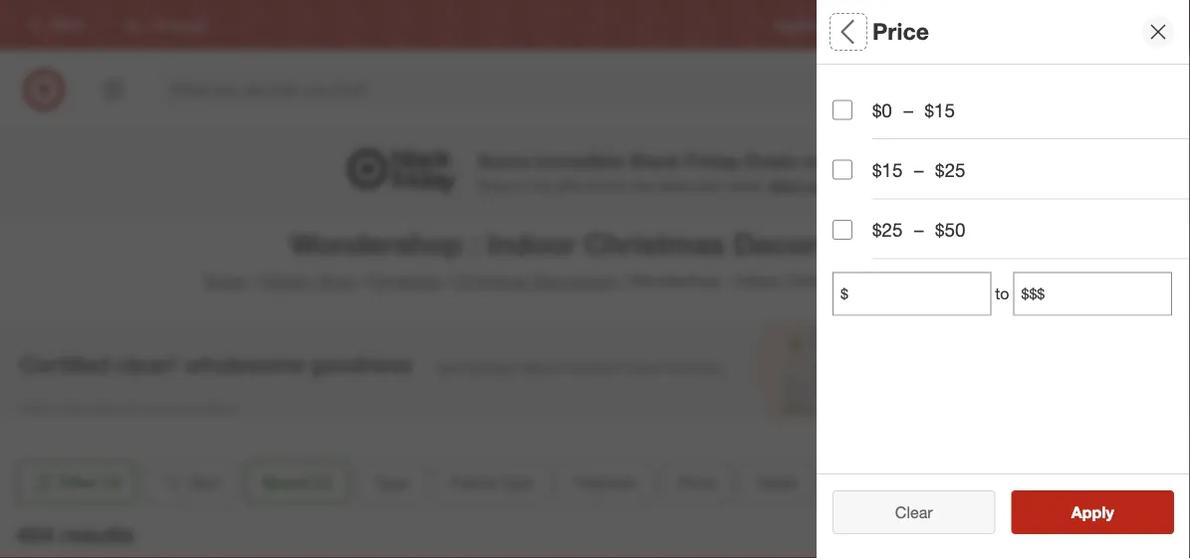 Task type: vqa. For each thing, say whether or not it's contained in the screenshot.
Favorite inside the $13.00 holiday glitter chateau sugar cookie gingerbread house kit - 29oz - favorite day™
no



Task type: locate. For each thing, give the bounding box(es) containing it.
christmas link
[[368, 271, 441, 291]]

deals
[[745, 149, 796, 172], [757, 473, 797, 493]]

$15  –  $25
[[873, 159, 966, 181]]

1 vertical spatial type button
[[358, 461, 425, 505]]

frame type button
[[833, 204, 1190, 274], [433, 461, 550, 505]]

0 horizontal spatial features button
[[558, 461, 654, 505]]

brand up the saving on the right of page
[[833, 148, 887, 171]]

advertisement region
[[0, 321, 1190, 420]]

week.
[[728, 177, 765, 194]]

none text field inside price dialog
[[833, 272, 991, 316]]

features down $25  –  $50 checkbox
[[833, 294, 911, 317]]

(1)
[[103, 473, 121, 493], [313, 473, 332, 493]]

christmas decorations link
[[454, 271, 617, 291]]

0 vertical spatial wondershop
[[833, 174, 912, 191]]

0 horizontal spatial features
[[575, 473, 637, 493]]

filters
[[867, 18, 928, 45]]

0 horizontal spatial frame type
[[450, 473, 533, 493]]

christmas
[[584, 226, 725, 261], [368, 271, 441, 291], [454, 271, 527, 291], [785, 271, 858, 291]]

1 vertical spatial wondershop
[[290, 226, 463, 261]]

deals up "start"
[[745, 149, 796, 172]]

sort button
[[145, 461, 237, 505]]

type
[[833, 85, 875, 108], [894, 225, 937, 248], [375, 473, 408, 493], [499, 473, 533, 493]]

0 horizontal spatial price
[[679, 473, 715, 493]]

features left price button
[[575, 473, 637, 493]]

$25
[[935, 159, 966, 181], [873, 218, 903, 241]]

1 vertical spatial features button
[[558, 461, 654, 505]]

results for see results
[[1084, 503, 1135, 522]]

$15  –  $25 checkbox
[[833, 160, 853, 180]]

0 vertical spatial frame
[[833, 225, 889, 248]]

0 vertical spatial features
[[833, 294, 911, 317]]

$0  –  $15 checkbox
[[833, 100, 853, 120]]

brand right sort
[[263, 473, 309, 493]]

$15 right $0
[[925, 99, 955, 122]]

indoor down week.
[[735, 271, 781, 291]]

clear button
[[833, 491, 996, 535]]

0 horizontal spatial (1)
[[103, 473, 121, 493]]

1 horizontal spatial wondershop
[[630, 271, 721, 291]]

None text field
[[1013, 272, 1172, 316]]

frame
[[833, 225, 889, 248], [450, 473, 495, 493]]

clear for clear
[[895, 503, 933, 522]]

indoor
[[487, 226, 576, 261], [735, 271, 781, 291]]

filter
[[60, 473, 98, 493]]

weekly ad
[[851, 17, 908, 32]]

2 horizontal spatial wondershop
[[833, 174, 912, 191]]

to
[[995, 284, 1010, 304]]

features button
[[833, 274, 1190, 344], [558, 461, 654, 505]]

decorations
[[733, 226, 900, 261], [531, 271, 617, 291], [862, 271, 948, 291]]

clear all button
[[833, 491, 996, 535]]

see results button
[[1012, 491, 1174, 535]]

now
[[802, 149, 839, 172]]

deals right price button
[[757, 473, 797, 493]]

$25  –  $50 checkbox
[[833, 220, 853, 240]]

$0  –  $15
[[873, 99, 955, 122]]

brand inside brand wondershop
[[833, 148, 887, 171]]

clear inside all filters dialog
[[885, 503, 923, 522]]

1 vertical spatial :
[[726, 271, 730, 291]]

1 horizontal spatial features
[[833, 294, 911, 317]]

0 vertical spatial deals
[[745, 149, 796, 172]]

brand
[[833, 148, 887, 171], [263, 473, 309, 493]]

all filters
[[833, 18, 928, 45]]

1 vertical spatial frame type button
[[433, 461, 550, 505]]

1 horizontal spatial features button
[[833, 274, 1190, 344]]

None text field
[[833, 272, 991, 316]]

wondershop up christmas link
[[290, 226, 463, 261]]

(1) for brand (1)
[[313, 473, 332, 493]]

1 vertical spatial brand
[[263, 473, 309, 493]]

apply
[[1072, 503, 1114, 522]]

find stores
[[1118, 17, 1178, 32]]

wondershop down deals
[[630, 271, 721, 291]]

1 horizontal spatial type button
[[833, 65, 1190, 134]]

wondershop up $25  –  $50 checkbox
[[833, 174, 912, 191]]

1 horizontal spatial frame type
[[833, 225, 937, 248]]

0 vertical spatial :
[[471, 226, 479, 261]]

1 vertical spatial deals
[[757, 473, 797, 493]]

0 horizontal spatial indoor
[[487, 226, 576, 261]]

0 horizontal spatial $15
[[873, 159, 903, 181]]

0 vertical spatial price
[[873, 18, 929, 45]]

/
[[250, 271, 255, 291], [359, 271, 364, 291], [445, 271, 450, 291], [621, 271, 626, 291]]

wondershop inside all filters dialog
[[833, 174, 912, 191]]

1 horizontal spatial frame type button
[[833, 204, 1190, 274]]

theme
[[974, 473, 1023, 493]]

454
[[16, 521, 54, 549]]

$25 right $25  –  $50 checkbox
[[873, 218, 903, 241]]

/ right shop
[[359, 271, 364, 291]]

2 clear from the left
[[895, 503, 933, 522]]

0 horizontal spatial :
[[471, 226, 479, 261]]

deals
[[657, 177, 690, 194]]

guest
[[839, 473, 881, 493]]

brand for brand (1)
[[263, 473, 309, 493]]

all
[[833, 18, 860, 45]]

1 vertical spatial price
[[679, 473, 715, 493]]

1 horizontal spatial (1)
[[313, 473, 332, 493]]

/ right 'target' link
[[250, 271, 255, 291]]

deals button
[[740, 461, 814, 505]]

filter (1) button
[[16, 461, 137, 505]]

indoor up christmas decorations link
[[487, 226, 576, 261]]

clear
[[885, 503, 923, 522], [895, 503, 933, 522]]

1 horizontal spatial $25
[[935, 159, 966, 181]]

results right "see"
[[1084, 503, 1135, 522]]

decorations down $25  –  $50
[[862, 271, 948, 291]]

1 horizontal spatial brand
[[833, 148, 887, 171]]

0 horizontal spatial wondershop
[[290, 226, 463, 261]]

$0
[[873, 99, 892, 122]]

1 vertical spatial $25
[[873, 218, 903, 241]]

2 (1) from the left
[[313, 473, 332, 493]]

1 horizontal spatial $15
[[925, 99, 955, 122]]

clear inside price dialog
[[895, 503, 933, 522]]

1 horizontal spatial results
[[1084, 503, 1135, 522]]

0 vertical spatial brand
[[833, 148, 887, 171]]

0 vertical spatial frame type
[[833, 225, 937, 248]]

price inside dialog
[[873, 18, 929, 45]]

$15 right $15  –  $25 option
[[873, 159, 903, 181]]

1 clear from the left
[[885, 503, 923, 522]]

4 / from the left
[[621, 271, 626, 291]]

price inside button
[[679, 473, 715, 493]]

guest rating button
[[822, 461, 949, 505]]

: down week.
[[726, 271, 730, 291]]

0 vertical spatial indoor
[[487, 226, 576, 261]]

1 vertical spatial features
[[575, 473, 637, 493]]

apply button
[[1012, 491, 1174, 535]]

$15
[[925, 99, 955, 122], [873, 159, 903, 181]]

score
[[478, 149, 530, 172]]

0 vertical spatial features button
[[833, 274, 1190, 344]]

stores
[[1144, 17, 1178, 32]]

/ right christmas link
[[445, 271, 450, 291]]

none text field inside price dialog
[[1013, 272, 1172, 316]]

1 vertical spatial frame
[[450, 473, 495, 493]]

registry link
[[775, 16, 819, 33]]

frame type
[[833, 225, 937, 248], [450, 473, 533, 493]]

1 horizontal spatial price
[[873, 18, 929, 45]]

0 horizontal spatial brand
[[263, 473, 309, 493]]

price
[[873, 18, 929, 45], [679, 473, 715, 493]]

(1) inside button
[[103, 473, 121, 493]]

2 / from the left
[[359, 271, 364, 291]]

christmas down $25  –  $50 checkbox
[[785, 271, 858, 291]]

wondershop
[[833, 174, 912, 191], [290, 226, 463, 261], [630, 271, 721, 291]]

clear for clear all
[[885, 503, 923, 522]]

incredible
[[536, 149, 624, 172]]

find stores link
[[1118, 16, 1178, 33]]

black
[[630, 149, 680, 172]]

1 vertical spatial indoor
[[735, 271, 781, 291]]

saving
[[806, 177, 849, 194]]

1 vertical spatial $15
[[873, 159, 903, 181]]

/ right christmas decorations link
[[621, 271, 626, 291]]

:
[[471, 226, 479, 261], [726, 271, 730, 291]]

1 horizontal spatial frame
[[833, 225, 889, 248]]

0 horizontal spatial frame type button
[[433, 461, 550, 505]]

0 vertical spatial $25
[[935, 159, 966, 181]]

: down save
[[471, 226, 479, 261]]

1 horizontal spatial indoor
[[735, 271, 781, 291]]

$25 up the $50
[[935, 159, 966, 181]]

features button inside all filters dialog
[[833, 274, 1190, 344]]

0 horizontal spatial results
[[61, 521, 135, 549]]

start
[[769, 177, 802, 194]]

features
[[833, 294, 911, 317], [575, 473, 637, 493]]

results inside see results button
[[1084, 503, 1135, 522]]

results for 454 results
[[61, 521, 135, 549]]

1 (1) from the left
[[103, 473, 121, 493]]

0 horizontal spatial type button
[[358, 461, 425, 505]]

results
[[1084, 503, 1135, 522], [61, 521, 135, 549]]

0 vertical spatial $15
[[925, 99, 955, 122]]

type button
[[833, 65, 1190, 134], [358, 461, 425, 505]]

results down filter (1)
[[61, 521, 135, 549]]

454 results
[[16, 521, 135, 549]]

see results
[[1051, 503, 1135, 522]]

brand for brand wondershop
[[833, 148, 887, 171]]

brand wondershop
[[833, 148, 912, 191]]

price dialog
[[817, 0, 1190, 559]]



Task type: describe. For each thing, give the bounding box(es) containing it.
find
[[1118, 17, 1141, 32]]

top
[[532, 177, 553, 194]]

christmas right christmas link
[[454, 271, 527, 291]]

1 vertical spatial frame type
[[450, 473, 533, 493]]

(1) for filter (1)
[[103, 473, 121, 493]]

search button
[[924, 68, 972, 116]]

clear all
[[885, 503, 943, 522]]

sort
[[190, 473, 220, 493]]

price button
[[662, 461, 732, 505]]

christmas down new
[[584, 226, 725, 261]]

christmas right shop
[[368, 271, 441, 291]]

save
[[478, 177, 508, 194]]

deals inside button
[[757, 473, 797, 493]]

all filters dialog
[[817, 0, 1190, 559]]

guest rating
[[839, 473, 932, 493]]

wondershop : indoor christmas decorations target / holiday shop / christmas / christmas decorations / wondershop : indoor christmas decorations (454)
[[203, 226, 988, 291]]

score incredible black friday deals now save on top gifts & find new deals each week. start saving
[[478, 149, 849, 194]]

frame inside all filters dialog
[[833, 225, 889, 248]]

holiday shop link
[[259, 271, 355, 291]]

search
[[924, 82, 972, 101]]

0 vertical spatial type button
[[833, 65, 1190, 134]]

target
[[203, 271, 246, 291]]

1 horizontal spatial :
[[726, 271, 730, 291]]

theme button
[[957, 461, 1040, 505]]

shop
[[317, 271, 355, 291]]

0 horizontal spatial $25
[[873, 218, 903, 241]]

(454)
[[953, 271, 988, 291]]

brand (1)
[[263, 473, 332, 493]]

registry
[[775, 17, 819, 32]]

find
[[600, 177, 623, 194]]

What can we help you find? suggestions appear below search field
[[159, 68, 938, 112]]

rating
[[886, 473, 932, 493]]

1 / from the left
[[250, 271, 255, 291]]

on
[[512, 177, 528, 194]]

2 vertical spatial wondershop
[[630, 271, 721, 291]]

decorations down the saving on the right of page
[[733, 226, 900, 261]]

deals inside score incredible black friday deals now save on top gifts & find new deals each week. start saving
[[745, 149, 796, 172]]

see
[[1051, 503, 1079, 522]]

0 horizontal spatial frame
[[450, 473, 495, 493]]

features inside all filters dialog
[[833, 294, 911, 317]]

all
[[927, 503, 943, 522]]

weekly
[[851, 17, 889, 32]]

&
[[587, 177, 596, 194]]

holiday
[[259, 271, 313, 291]]

new
[[627, 177, 653, 194]]

gifts
[[556, 177, 583, 194]]

weekly ad link
[[851, 16, 908, 33]]

$50
[[935, 218, 966, 241]]

0 vertical spatial frame type button
[[833, 204, 1190, 274]]

$25  –  $50
[[873, 218, 966, 241]]

target link
[[203, 271, 246, 291]]

frame type inside all filters dialog
[[833, 225, 937, 248]]

decorations up advertisement region
[[531, 271, 617, 291]]

3 / from the left
[[445, 271, 450, 291]]

ad
[[893, 17, 908, 32]]

friday
[[685, 149, 740, 172]]

filter (1)
[[60, 473, 121, 493]]

each
[[694, 177, 725, 194]]



